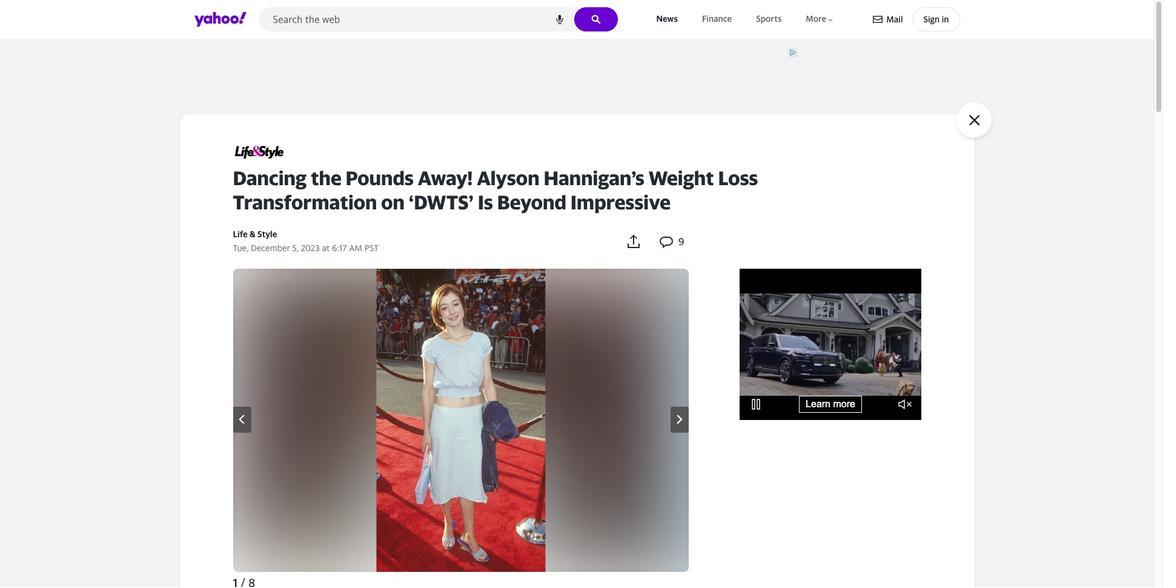 Task type: describe. For each thing, give the bounding box(es) containing it.
toolbar containing mail
[[873, 7, 960, 31]]

next photo image
[[675, 415, 684, 424]]

dancing the pounds away! alyson hannigan's weight loss transformation on 'dwts' is beyond impressive article
[[233, 144, 1163, 588]]

sign in link
[[913, 7, 960, 31]]

9 link
[[659, 233, 684, 250]]

sign
[[923, 14, 940, 24]]

mail link
[[873, 8, 903, 30]]

hannigan's
[[544, 167, 644, 190]]

weight
[[649, 167, 714, 190]]

finance link
[[700, 11, 734, 27]]

6:17
[[332, 243, 347, 253]]

pst
[[364, 243, 379, 253]]

Search query text field
[[258, 7, 618, 31]]

life & style image
[[233, 144, 285, 162]]

away!
[[418, 167, 473, 190]]

5,
[[292, 243, 299, 253]]

2023
[[301, 243, 320, 253]]

pounds
[[346, 167, 414, 190]]

impressive
[[571, 191, 671, 214]]

more button
[[803, 11, 837, 27]]

2000 image
[[376, 269, 545, 573]]

previous photo image
[[237, 415, 247, 424]]

in
[[942, 14, 949, 24]]

beyond
[[497, 191, 566, 214]]

sports link
[[754, 11, 784, 27]]

am
[[349, 243, 362, 253]]

dancing
[[233, 167, 307, 190]]

on
[[381, 191, 405, 214]]

more
[[806, 14, 826, 24]]

search image
[[591, 15, 601, 24]]



Task type: locate. For each thing, give the bounding box(es) containing it.
sports
[[756, 14, 782, 24]]

life & style tue, december 5, 2023 at 6:17 am pst
[[233, 229, 379, 253]]

loss
[[718, 167, 758, 190]]

&
[[250, 229, 256, 239]]

transformation
[[233, 191, 377, 214]]

tue,
[[233, 243, 249, 253]]

0 vertical spatial advertisement region
[[356, 48, 797, 102]]

advertisement region
[[356, 48, 797, 102], [739, 269, 921, 420]]

advertisement region inside dancing the pounds away! alyson hannigan's weight loss transformation on 'dwts' is beyond impressive article
[[739, 269, 921, 420]]

is
[[478, 191, 493, 214]]

at
[[322, 243, 330, 253]]

the
[[311, 167, 342, 190]]

mail
[[886, 14, 903, 24]]

style
[[257, 229, 277, 239]]

life
[[233, 229, 248, 239]]

alyson
[[477, 167, 539, 190]]

'dwts'
[[409, 191, 474, 214]]

slide 1 of 8, 2000 image
[[233, 269, 688, 573]]

1 vertical spatial advertisement region
[[739, 269, 921, 420]]

slideshow group
[[233, 269, 1163, 588]]

None search field
[[258, 7, 618, 35]]

toolbar
[[873, 7, 960, 31]]

9
[[678, 236, 684, 248]]

sign in
[[923, 14, 949, 24]]

dancing the pounds away! alyson hannigan's weight loss transformation on 'dwts' is beyond impressive
[[233, 167, 758, 214]]

finance
[[702, 14, 732, 24]]

news
[[656, 14, 678, 24]]

news link
[[654, 11, 680, 27]]

december
[[251, 243, 290, 253]]



Task type: vqa. For each thing, say whether or not it's contained in the screenshot.
the Search associated with Search "button"
no



